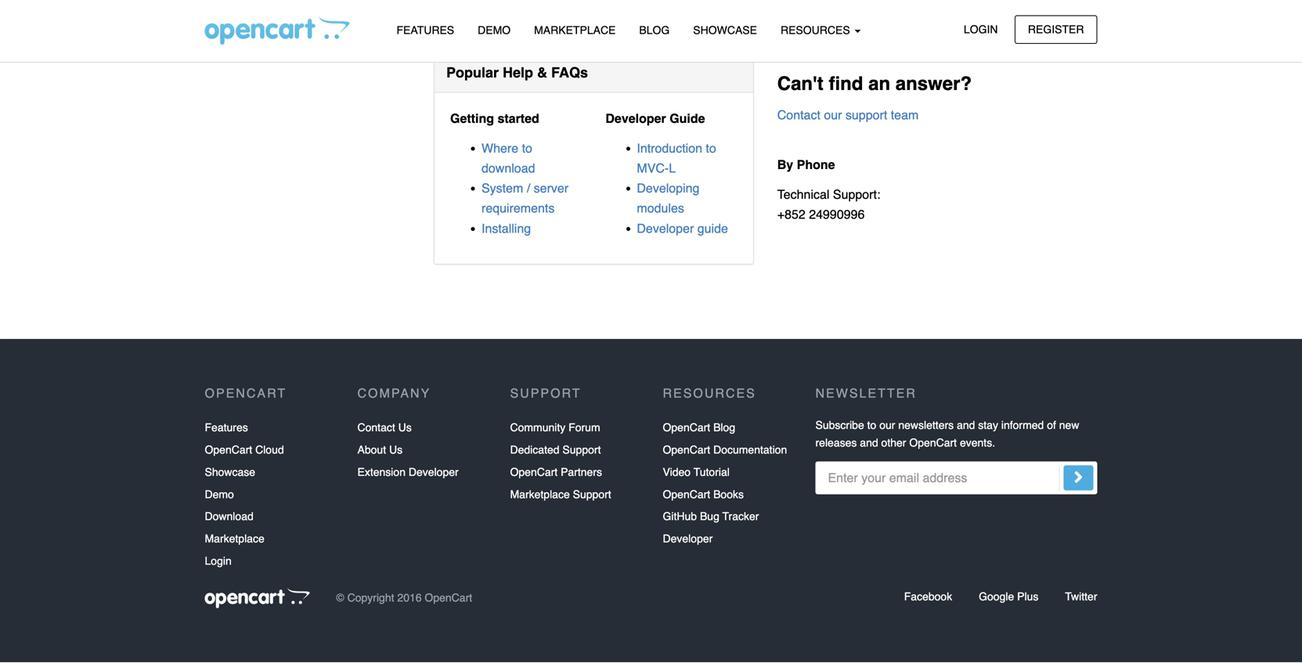 Task type: vqa. For each thing, say whether or not it's contained in the screenshot.
Reports
no



Task type: locate. For each thing, give the bounding box(es) containing it.
demo up download
[[205, 489, 234, 501]]

marketplace down "download" 'link' on the left
[[205, 533, 264, 546]]

©
[[336, 592, 344, 605]]

opencart
[[205, 387, 287, 401], [663, 422, 710, 435], [909, 437, 957, 450], [205, 444, 252, 457], [663, 444, 710, 457], [510, 467, 558, 479], [663, 489, 710, 501], [425, 592, 472, 605]]

releases
[[815, 437, 857, 450]]

contact for contact our support team
[[777, 108, 820, 123]]

0 horizontal spatial features
[[205, 422, 248, 435]]

0 horizontal spatial to
[[522, 142, 532, 156]]

1 horizontal spatial our
[[879, 420, 895, 432]]

support up partners
[[563, 444, 601, 457]]

developer up introduction
[[606, 112, 666, 126]]

opencart books
[[663, 489, 744, 501]]

login
[[964, 23, 998, 36], [205, 556, 232, 568]]

login link up answer?
[[950, 15, 1011, 44]]

and
[[957, 420, 975, 432], [860, 437, 878, 450]]

0 vertical spatial features
[[397, 24, 454, 36]]

tracker
[[722, 511, 759, 524]]

demo link up popular
[[466, 16, 522, 44]]

0 horizontal spatial login link
[[205, 551, 232, 573]]

1 vertical spatial resources
[[663, 387, 756, 401]]

introduction
[[637, 142, 702, 156]]

opencart for opencart documentation
[[663, 444, 710, 457]]

download
[[482, 162, 535, 176]]

guide
[[670, 112, 705, 126]]

features for demo
[[397, 24, 454, 36]]

blog link
[[627, 16, 681, 44]]

tutorial
[[694, 467, 730, 479]]

/
[[527, 182, 530, 196]]

blog
[[639, 24, 670, 36], [713, 422, 735, 435]]

0 vertical spatial and
[[957, 420, 975, 432]]

twitter
[[1065, 591, 1097, 604]]

demo link
[[466, 16, 522, 44], [205, 484, 234, 506]]

1 horizontal spatial resources
[[781, 24, 853, 36]]

server
[[534, 182, 569, 196]]

opencart up video tutorial
[[663, 444, 710, 457]]

getting
[[450, 112, 494, 126]]

extension
[[357, 467, 406, 479]]

resources up can't
[[781, 24, 853, 36]]

2 vertical spatial support
[[573, 489, 611, 501]]

0 vertical spatial demo link
[[466, 16, 522, 44]]

1 horizontal spatial login
[[964, 23, 998, 36]]

our left support
[[824, 108, 842, 123]]

features
[[397, 24, 454, 36], [205, 422, 248, 435]]

dedicated
[[510, 444, 559, 457]]

1 vertical spatial features
[[205, 422, 248, 435]]

0 vertical spatial marketplace
[[534, 24, 616, 36]]

1 vertical spatial our
[[879, 420, 895, 432]]

to for introduction to mvc-l
[[706, 142, 716, 156]]

marketplace link down download
[[205, 529, 264, 551]]

0 vertical spatial us
[[398, 422, 412, 435]]

marketplace up faqs
[[534, 24, 616, 36]]

1 vertical spatial support
[[563, 444, 601, 457]]

to right subscribe
[[867, 420, 876, 432]]

by phone
[[777, 158, 835, 173]]

opencart up opencart cloud at the left of the page
[[205, 387, 287, 401]]

developer link
[[663, 529, 713, 551]]

features link for demo
[[385, 16, 466, 44]]

extension developer link
[[357, 462, 459, 484]]

features for opencart cloud
[[205, 422, 248, 435]]

1 vertical spatial features link
[[205, 417, 248, 440]]

0 vertical spatial demo
[[478, 24, 511, 36]]

1 vertical spatial us
[[389, 444, 403, 457]]

1 vertical spatial blog
[[713, 422, 735, 435]]

support up community
[[510, 387, 581, 401]]

our
[[824, 108, 842, 123], [879, 420, 895, 432]]

us up about us
[[398, 422, 412, 435]]

forum
[[569, 422, 600, 435]]

resources link
[[769, 16, 873, 44]]

features link up popular
[[385, 16, 466, 44]]

an
[[868, 74, 890, 95]]

opencart down newsletters
[[909, 437, 957, 450]]

demo up popular
[[478, 24, 511, 36]]

started
[[498, 112, 539, 126]]

contact
[[777, 108, 820, 123], [357, 422, 395, 435]]

community forum link
[[510, 417, 600, 440]]

1 vertical spatial demo
[[205, 489, 234, 501]]

showcase right blog link
[[693, 24, 757, 36]]

0 horizontal spatial resources
[[663, 387, 756, 401]]

support
[[510, 387, 581, 401], [563, 444, 601, 457], [573, 489, 611, 501]]

resources up opencart blog
[[663, 387, 756, 401]]

github bug tracker link
[[663, 506, 759, 529]]

1 vertical spatial contact
[[357, 422, 395, 435]]

2 horizontal spatial to
[[867, 420, 876, 432]]

demo link up download
[[205, 484, 234, 506]]

0 vertical spatial login
[[964, 23, 998, 36]]

0 horizontal spatial showcase link
[[205, 462, 255, 484]]

1 horizontal spatial contact
[[777, 108, 820, 123]]

us right about
[[389, 444, 403, 457]]

opencart inside 'link'
[[663, 489, 710, 501]]

features link up opencart cloud at the left of the page
[[205, 417, 248, 440]]

0 horizontal spatial demo
[[205, 489, 234, 501]]

1 horizontal spatial features link
[[385, 16, 466, 44]]

0 horizontal spatial features link
[[205, 417, 248, 440]]

0 horizontal spatial demo link
[[205, 484, 234, 506]]

login up answer?
[[964, 23, 998, 36]]

0 horizontal spatial contact
[[357, 422, 395, 435]]

features up opencart cloud at the left of the page
[[205, 422, 248, 435]]

resources
[[781, 24, 853, 36], [663, 387, 756, 401]]

opencart image
[[205, 589, 310, 609]]

0 vertical spatial features link
[[385, 16, 466, 44]]

opencart blog link
[[663, 417, 735, 440]]

marketplace down opencart partners link
[[510, 489, 570, 501]]

1 vertical spatial and
[[860, 437, 878, 450]]

login link down "download" 'link' on the left
[[205, 551, 232, 573]]

marketplace link up faqs
[[522, 16, 627, 44]]

features link for opencart cloud
[[205, 417, 248, 440]]

and left 'other'
[[860, 437, 878, 450]]

newsletter
[[815, 387, 917, 401]]

contact down can't
[[777, 108, 820, 123]]

demo
[[478, 24, 511, 36], [205, 489, 234, 501]]

stay
[[978, 420, 998, 432]]

marketplace support
[[510, 489, 611, 501]]

0 vertical spatial showcase link
[[681, 16, 769, 44]]

marketplace support link
[[510, 484, 611, 506]]

developer guide link
[[637, 222, 728, 236]]

0 horizontal spatial marketplace link
[[205, 529, 264, 551]]

partners
[[561, 467, 602, 479]]

to right where
[[522, 142, 532, 156]]

developer down modules
[[637, 222, 694, 236]]

github bug tracker
[[663, 511, 759, 524]]

opencart up 'opencart documentation'
[[663, 422, 710, 435]]

0 horizontal spatial our
[[824, 108, 842, 123]]

register
[[1028, 23, 1084, 36]]

1 vertical spatial marketplace link
[[205, 529, 264, 551]]

1 horizontal spatial login link
[[950, 15, 1011, 44]]

getting started
[[450, 112, 539, 126]]

to inside introduction to mvc-l developing modules developer guide
[[706, 142, 716, 156]]

register link
[[1015, 15, 1097, 44]]

1 horizontal spatial to
[[706, 142, 716, 156]]

popular
[[446, 65, 499, 81]]

showcase down opencart cloud link on the bottom of page
[[205, 467, 255, 479]]

subscribe
[[815, 420, 864, 432]]

0 vertical spatial marketplace link
[[522, 16, 627, 44]]

1 vertical spatial showcase link
[[205, 462, 255, 484]]

1 horizontal spatial blog
[[713, 422, 735, 435]]

1 vertical spatial showcase
[[205, 467, 255, 479]]

support down partners
[[573, 489, 611, 501]]

newsletters
[[898, 420, 954, 432]]

support for marketplace
[[573, 489, 611, 501]]

system
[[482, 182, 523, 196]]

opencart up github
[[663, 489, 710, 501]]

1 horizontal spatial and
[[957, 420, 975, 432]]

contact up about us
[[357, 422, 395, 435]]

to
[[522, 142, 532, 156], [706, 142, 716, 156], [867, 420, 876, 432]]

opencart - open source shopping cart solution image
[[205, 16, 350, 45]]

dedicated support
[[510, 444, 601, 457]]

login down "download" 'link' on the left
[[205, 556, 232, 568]]

1 horizontal spatial showcase
[[693, 24, 757, 36]]

0 vertical spatial resources
[[781, 24, 853, 36]]

to inside where to download system / server requirements installing
[[522, 142, 532, 156]]

showcase
[[693, 24, 757, 36], [205, 467, 255, 479]]

marketplace link
[[522, 16, 627, 44], [205, 529, 264, 551]]

0 horizontal spatial blog
[[639, 24, 670, 36]]

events.
[[960, 437, 995, 450]]

features up popular
[[397, 24, 454, 36]]

our up 'other'
[[879, 420, 895, 432]]

download link
[[205, 506, 254, 529]]

0 horizontal spatial login
[[205, 556, 232, 568]]

developing
[[637, 182, 700, 196]]

features link
[[385, 16, 466, 44], [205, 417, 248, 440]]

installing link
[[482, 222, 531, 236]]

technical support: +852 24990996
[[777, 188, 880, 223]]

1 vertical spatial demo link
[[205, 484, 234, 506]]

opencart for opencart cloud
[[205, 444, 252, 457]]

0 vertical spatial contact
[[777, 108, 820, 123]]

support:
[[833, 188, 880, 203]]

1 horizontal spatial features
[[397, 24, 454, 36]]

phone
[[797, 158, 835, 173]]

us
[[398, 422, 412, 435], [389, 444, 403, 457]]

opencart left cloud at left
[[205, 444, 252, 457]]

and up events. at the bottom
[[957, 420, 975, 432]]

popular help & faqs
[[446, 65, 588, 81]]

mvc-
[[637, 162, 669, 176]]

Enter your email address text field
[[815, 462, 1097, 495]]

to right introduction
[[706, 142, 716, 156]]

opencart down dedicated at the left bottom
[[510, 467, 558, 479]]



Task type: describe. For each thing, give the bounding box(es) containing it.
opencart for opencart books
[[663, 489, 710, 501]]

can't find an answer?
[[777, 74, 972, 95]]

documentation
[[713, 444, 787, 457]]

1 vertical spatial login link
[[205, 551, 232, 573]]

opencart blog
[[663, 422, 735, 435]]

company
[[357, 387, 431, 401]]

about us link
[[357, 440, 403, 462]]

books
[[713, 489, 744, 501]]

system / server requirements link
[[482, 182, 569, 216]]

opencart for opencart partners
[[510, 467, 558, 479]]

facebook link
[[904, 591, 952, 604]]

requirements
[[482, 202, 555, 216]]

new
[[1059, 420, 1079, 432]]

0 horizontal spatial showcase
[[205, 467, 255, 479]]

us for contact us
[[398, 422, 412, 435]]

opencart right "2016"
[[425, 592, 472, 605]]

cloud
[[255, 444, 284, 457]]

1 vertical spatial login
[[205, 556, 232, 568]]

our inside the subscribe to our newsletters and stay informed of new releases and other opencart events.
[[879, 420, 895, 432]]

+852
[[777, 208, 806, 223]]

guide
[[697, 222, 728, 236]]

google plus link
[[979, 591, 1039, 604]]

opencart partners
[[510, 467, 602, 479]]

developer down github
[[663, 533, 713, 546]]

where
[[482, 142, 518, 156]]

technical
[[777, 188, 830, 203]]

0 vertical spatial support
[[510, 387, 581, 401]]

resources inside 'link'
[[781, 24, 853, 36]]

2 vertical spatial marketplace
[[205, 533, 264, 546]]

developer right the extension
[[409, 467, 459, 479]]

copyright
[[347, 592, 394, 605]]

developer guide
[[606, 112, 705, 126]]

informed
[[1001, 420, 1044, 432]]

of
[[1047, 420, 1056, 432]]

installing
[[482, 222, 531, 236]]

1 horizontal spatial marketplace link
[[522, 16, 627, 44]]

answer?
[[896, 74, 972, 95]]

24990996
[[809, 208, 865, 223]]

other
[[881, 437, 906, 450]]

introduction to mvc-l developing modules developer guide
[[637, 142, 728, 236]]

to for where to download
[[522, 142, 532, 156]]

1 horizontal spatial demo
[[478, 24, 511, 36]]

team
[[891, 108, 919, 123]]

opencart cloud
[[205, 444, 284, 457]]

opencart partners link
[[510, 462, 602, 484]]

find
[[829, 74, 863, 95]]

github
[[663, 511, 697, 524]]

bug
[[700, 511, 719, 524]]

introduction to mvc-l link
[[637, 142, 716, 176]]

faqs
[[551, 65, 588, 81]]

plus
[[1017, 591, 1039, 604]]

opencart for opencart blog
[[663, 422, 710, 435]]

us for about us
[[389, 444, 403, 457]]

developer inside introduction to mvc-l developing modules developer guide
[[637, 222, 694, 236]]

support for dedicated
[[563, 444, 601, 457]]

2016
[[397, 592, 422, 605]]

1 horizontal spatial demo link
[[466, 16, 522, 44]]

support
[[846, 108, 887, 123]]

0 vertical spatial blog
[[639, 24, 670, 36]]

google plus
[[979, 591, 1039, 604]]

by
[[777, 158, 793, 173]]

0 horizontal spatial and
[[860, 437, 878, 450]]

1 horizontal spatial showcase link
[[681, 16, 769, 44]]

opencart for opencart
[[205, 387, 287, 401]]

about us
[[357, 444, 403, 457]]

angle right image
[[1074, 469, 1083, 487]]

0 vertical spatial our
[[824, 108, 842, 123]]

1 vertical spatial marketplace
[[510, 489, 570, 501]]

© copyright 2016 opencart
[[336, 592, 472, 605]]

&
[[537, 65, 547, 81]]

l
[[669, 162, 676, 176]]

where to download system / server requirements installing
[[482, 142, 569, 236]]

contact us
[[357, 422, 412, 435]]

developing modules link
[[637, 182, 700, 216]]

extension developer
[[357, 467, 459, 479]]

contact our support team link
[[777, 108, 919, 123]]

facebook
[[904, 591, 952, 604]]

about
[[357, 444, 386, 457]]

to inside the subscribe to our newsletters and stay informed of new releases and other opencart events.
[[867, 420, 876, 432]]

contact for contact us
[[357, 422, 395, 435]]

where to download link
[[482, 142, 535, 176]]

download
[[205, 511, 254, 524]]

community forum
[[510, 422, 600, 435]]

opencart documentation
[[663, 444, 787, 457]]

opencart inside the subscribe to our newsletters and stay informed of new releases and other opencart events.
[[909, 437, 957, 450]]

0 vertical spatial login link
[[950, 15, 1011, 44]]

opencart documentation link
[[663, 440, 787, 462]]

contact our support team
[[777, 108, 919, 123]]

0 vertical spatial showcase
[[693, 24, 757, 36]]

modules
[[637, 202, 684, 216]]

subscribe to our newsletters and stay informed of new releases and other opencart events.
[[815, 420, 1079, 450]]

video
[[663, 467, 691, 479]]

video tutorial link
[[663, 462, 730, 484]]

twitter link
[[1065, 591, 1097, 604]]



